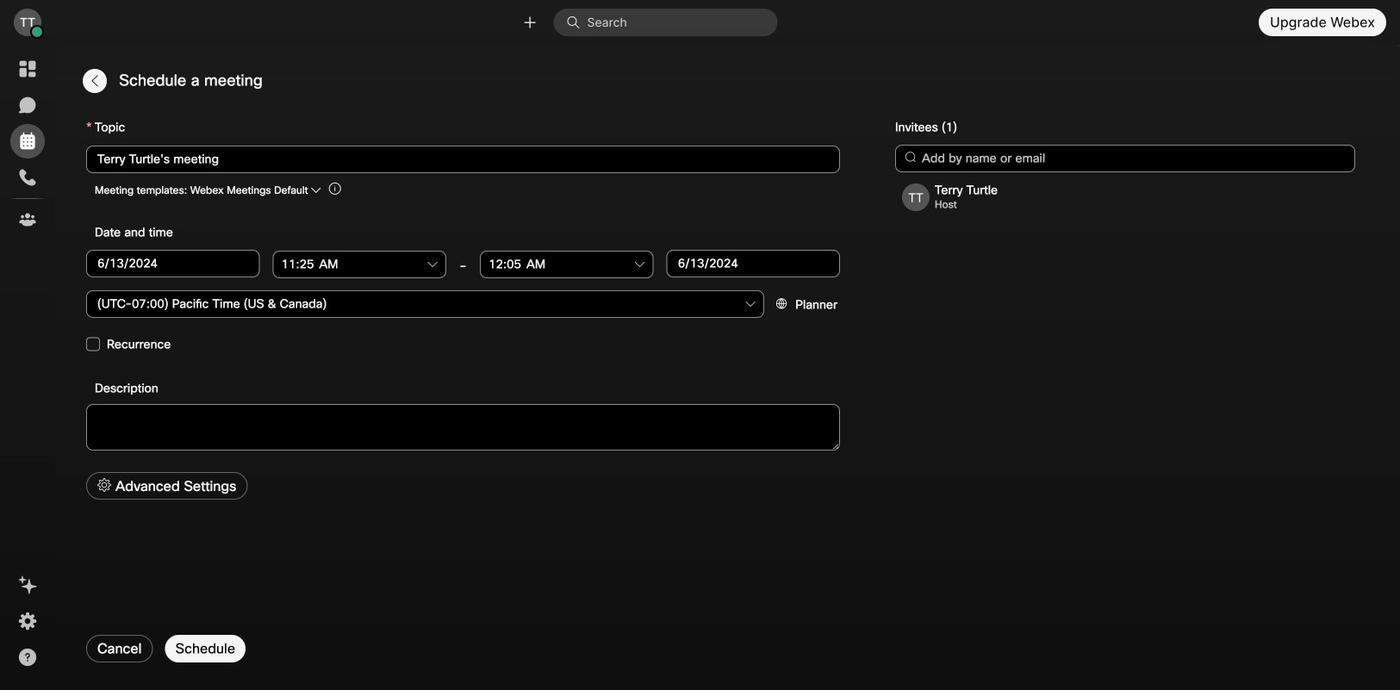 Task type: vqa. For each thing, say whether or not it's contained in the screenshot.
wrapper Image
yes



Task type: locate. For each thing, give the bounding box(es) containing it.
dashboard image
[[17, 59, 38, 79]]

wrapper image
[[31, 26, 43, 38]]

navigation
[[0, 45, 55, 690]]

help image
[[17, 647, 38, 668]]

what's new image
[[17, 575, 38, 596]]

webex tab list
[[10, 52, 45, 237]]



Task type: describe. For each thing, give the bounding box(es) containing it.
messaging, has no new notifications image
[[17, 95, 38, 115]]

teams, has no new notifications image
[[17, 209, 38, 230]]

calls image
[[17, 167, 38, 188]]

meetings image
[[17, 131, 38, 152]]

connect people image
[[522, 14, 538, 31]]

wrapper image
[[567, 16, 587, 29]]

settings image
[[17, 611, 38, 632]]



